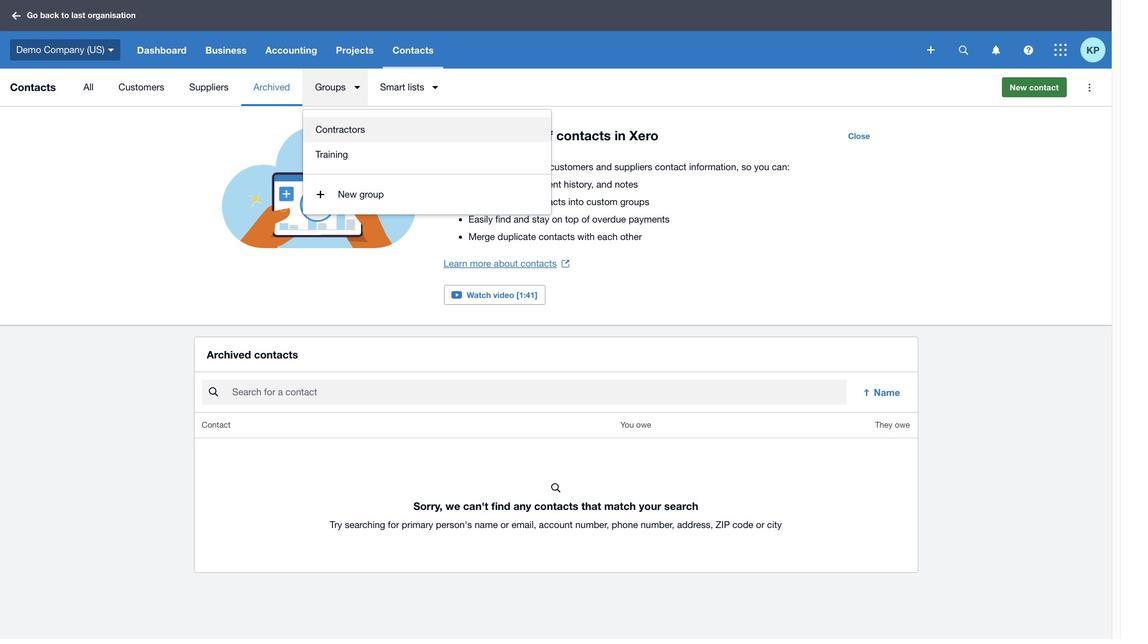 Task type: describe. For each thing, give the bounding box(es) containing it.
watch video [1:41]
[[467, 290, 538, 300]]

suppliers
[[189, 82, 229, 92]]

activity,
[[491, 179, 522, 190]]

name
[[475, 520, 498, 530]]

search
[[664, 500, 699, 513]]

new for new contact
[[1010, 82, 1027, 92]]

merge duplicate contacts with each other
[[469, 231, 642, 242]]

demo
[[16, 44, 41, 55]]

make
[[444, 128, 478, 143]]

learn more about contacts
[[444, 258, 557, 269]]

organisation
[[88, 10, 136, 20]]

close button
[[841, 126, 878, 146]]

payment
[[525, 179, 561, 190]]

and left suppliers
[[596, 162, 612, 172]]

more
[[470, 258, 491, 269]]

you
[[754, 162, 769, 172]]

duplicate
[[498, 231, 536, 242]]

merge
[[469, 231, 495, 242]]

in
[[615, 128, 626, 143]]

contractors
[[316, 124, 365, 135]]

and up view
[[474, 162, 490, 172]]

dashboard
[[137, 44, 187, 56]]

smart lists
[[380, 82, 424, 92]]

try
[[330, 520, 342, 530]]

contacts button
[[383, 31, 443, 69]]

name button
[[854, 380, 910, 405]]

accounting
[[265, 44, 317, 56]]

create
[[444, 162, 471, 172]]

smart
[[380, 82, 405, 92]]

view
[[469, 179, 488, 190]]

all button
[[71, 69, 106, 106]]

svg image inside demo company (us) popup button
[[108, 48, 114, 52]]

primary
[[402, 520, 433, 530]]

owe for they owe
[[895, 420, 910, 430]]

Search for a contact field
[[231, 381, 847, 404]]

with
[[578, 231, 595, 242]]

other
[[620, 231, 642, 242]]

2 or from the left
[[756, 520, 765, 530]]

1 or from the left
[[501, 520, 509, 530]]

contacts inside contacts dropdown button
[[393, 44, 434, 56]]

go back to last organisation
[[27, 10, 136, 20]]

last
[[71, 10, 85, 20]]

sorry,
[[413, 500, 443, 513]]

group
[[359, 189, 384, 200]]

history,
[[564, 179, 594, 190]]

can:
[[772, 162, 790, 172]]

menu containing all
[[71, 69, 992, 106]]

business button
[[196, 31, 256, 69]]

training button
[[303, 142, 551, 167]]

xero
[[629, 128, 659, 143]]

create and manage your customers and suppliers contact information, so you can:
[[444, 162, 790, 172]]

training
[[316, 149, 348, 160]]

organise
[[469, 196, 506, 207]]

go
[[27, 10, 38, 20]]

1 horizontal spatial of
[[582, 214, 590, 225]]

kp
[[1087, 44, 1100, 55]]

demo company (us)
[[16, 44, 105, 55]]

watch
[[467, 290, 491, 300]]

can't
[[463, 500, 488, 513]]

so
[[742, 162, 752, 172]]

payments
[[629, 214, 670, 225]]

new for new group
[[338, 189, 357, 200]]

manage
[[492, 162, 526, 172]]

each
[[597, 231, 618, 242]]

make the most of contacts in xero
[[444, 128, 659, 143]]

1 vertical spatial contacts
[[10, 80, 56, 94]]

projects
[[336, 44, 374, 56]]

into
[[568, 196, 584, 207]]

you owe
[[620, 420, 651, 430]]

new contact
[[1010, 82, 1059, 92]]

about
[[494, 258, 518, 269]]

new group button
[[303, 182, 551, 207]]

learn more about contacts link
[[444, 255, 569, 273]]

owe for you owe
[[636, 420, 651, 430]]

company
[[44, 44, 84, 55]]

most
[[505, 128, 537, 143]]

svg image inside go back to last organisation link
[[12, 12, 21, 20]]

contacts inside contact list table element
[[534, 500, 579, 513]]

on
[[552, 214, 563, 225]]

groups
[[315, 82, 346, 92]]

1 horizontal spatial your
[[529, 162, 547, 172]]

phone
[[612, 520, 638, 530]]

contractors button
[[303, 117, 551, 142]]

contact list table element
[[194, 413, 918, 573]]

easily find and stay on top of overdue payments
[[469, 214, 670, 225]]



Task type: vqa. For each thing, say whether or not it's contained in the screenshot.
owe associated with They owe
yes



Task type: locate. For each thing, give the bounding box(es) containing it.
overdue
[[592, 214, 626, 225]]

you
[[620, 420, 634, 430]]

new
[[1010, 82, 1027, 92], [338, 189, 357, 200]]

1 vertical spatial find
[[491, 500, 511, 513]]

of right top
[[582, 214, 590, 225]]

city
[[767, 520, 782, 530]]

2 vertical spatial your
[[639, 500, 661, 513]]

learn
[[444, 258, 467, 269]]

try searching for primary person's name or email, account number, phone number, address, zip code or city
[[330, 520, 782, 530]]

1 horizontal spatial new
[[1010, 82, 1027, 92]]

or left city
[[756, 520, 765, 530]]

contact groups menu menu
[[303, 110, 551, 175]]

number, down search
[[641, 520, 675, 530]]

find left any at left
[[491, 500, 511, 513]]

archived inside the archived button
[[254, 82, 290, 92]]

1 vertical spatial your
[[509, 196, 527, 207]]

video
[[493, 290, 514, 300]]

contacts up lists
[[393, 44, 434, 56]]

any
[[514, 500, 531, 513]]

banner
[[0, 0, 1112, 69]]

customers
[[550, 162, 594, 172]]

1 horizontal spatial or
[[756, 520, 765, 530]]

contact left actions menu icon in the top of the page
[[1029, 82, 1059, 92]]

0 horizontal spatial archived
[[207, 348, 251, 361]]

suppliers button
[[177, 69, 241, 106]]

1 vertical spatial archived
[[207, 348, 251, 361]]

find inside contact list table element
[[491, 500, 511, 513]]

view activity, payment history, and notes
[[469, 179, 638, 190]]

1 vertical spatial of
[[582, 214, 590, 225]]

smart lists button
[[368, 69, 446, 106]]

your down activity,
[[509, 196, 527, 207]]

group containing contractors
[[303, 110, 551, 215]]

menu
[[71, 69, 992, 106]]

your up payment
[[529, 162, 547, 172]]

[1:41]
[[516, 290, 538, 300]]

owe
[[636, 420, 651, 430], [895, 420, 910, 430]]

or
[[501, 520, 509, 530], [756, 520, 765, 530]]

sorry, we can't find any contacts that match your search
[[413, 500, 699, 513]]

kp button
[[1081, 31, 1112, 69]]

1 horizontal spatial owe
[[895, 420, 910, 430]]

watch video [1:41] button
[[444, 285, 546, 305]]

new inside group
[[338, 189, 357, 200]]

they
[[875, 420, 893, 430]]

group
[[303, 110, 551, 215]]

customers
[[119, 82, 164, 92]]

for
[[388, 520, 399, 530]]

of
[[540, 128, 553, 143], [582, 214, 590, 225]]

1 horizontal spatial archived
[[254, 82, 290, 92]]

dashboard link
[[128, 31, 196, 69]]

match
[[604, 500, 636, 513]]

0 vertical spatial of
[[540, 128, 553, 143]]

the
[[482, 128, 502, 143]]

1 horizontal spatial contacts
[[393, 44, 434, 56]]

close
[[848, 131, 870, 141]]

0 horizontal spatial new
[[338, 189, 357, 200]]

0 vertical spatial contact
[[1029, 82, 1059, 92]]

contacts
[[393, 44, 434, 56], [10, 80, 56, 94]]

0 horizontal spatial number,
[[575, 520, 609, 530]]

and up custom
[[597, 179, 612, 190]]

archived for archived
[[254, 82, 290, 92]]

0 vertical spatial contacts
[[393, 44, 434, 56]]

groups button
[[303, 69, 368, 106]]

0 vertical spatial new
[[1010, 82, 1027, 92]]

back
[[40, 10, 59, 20]]

organise your contacts into custom groups
[[469, 196, 649, 207]]

demo company (us) button
[[0, 31, 128, 69]]

new group
[[338, 189, 384, 200]]

0 horizontal spatial of
[[540, 128, 553, 143]]

0 horizontal spatial or
[[501, 520, 509, 530]]

find
[[495, 214, 511, 225], [491, 500, 511, 513]]

1 horizontal spatial number,
[[641, 520, 675, 530]]

groups
[[620, 196, 649, 207]]

0 vertical spatial archived
[[254, 82, 290, 92]]

and up duplicate
[[514, 214, 529, 225]]

of right most
[[540, 128, 553, 143]]

suppliers
[[615, 162, 653, 172]]

owe right they
[[895, 420, 910, 430]]

go back to last organisation link
[[7, 5, 143, 27]]

or right name
[[501, 520, 509, 530]]

2 owe from the left
[[895, 420, 910, 430]]

contact right suppliers
[[655, 162, 687, 172]]

projects button
[[327, 31, 383, 69]]

easily
[[469, 214, 493, 225]]

number, down that
[[575, 520, 609, 530]]

banner containing kp
[[0, 0, 1112, 69]]

contact inside button
[[1029, 82, 1059, 92]]

0 vertical spatial your
[[529, 162, 547, 172]]

(us)
[[87, 44, 105, 55]]

your right match
[[639, 500, 661, 513]]

1 owe from the left
[[636, 420, 651, 430]]

groups menu item
[[303, 69, 368, 106]]

contact
[[202, 420, 231, 430]]

to
[[61, 10, 69, 20]]

number,
[[575, 520, 609, 530], [641, 520, 675, 530]]

top
[[565, 214, 579, 225]]

svg image
[[12, 12, 21, 20], [1055, 44, 1067, 56], [959, 45, 968, 55], [992, 45, 1000, 55], [1024, 45, 1033, 55], [927, 46, 935, 54], [108, 48, 114, 52]]

stay
[[532, 214, 549, 225]]

0 horizontal spatial your
[[509, 196, 527, 207]]

email,
[[512, 520, 536, 530]]

1 vertical spatial new
[[338, 189, 357, 200]]

name
[[874, 387, 900, 398]]

2 horizontal spatial your
[[639, 500, 661, 513]]

actions menu image
[[1077, 75, 1102, 100]]

0 horizontal spatial contact
[[655, 162, 687, 172]]

lists
[[408, 82, 424, 92]]

contacts down demo
[[10, 80, 56, 94]]

0 horizontal spatial owe
[[636, 420, 651, 430]]

customers button
[[106, 69, 177, 106]]

0 vertical spatial find
[[495, 214, 511, 225]]

1 number, from the left
[[575, 520, 609, 530]]

address,
[[677, 520, 713, 530]]

2 number, from the left
[[641, 520, 675, 530]]

find up duplicate
[[495, 214, 511, 225]]

archived button
[[241, 69, 303, 106]]

archived contacts
[[207, 348, 298, 361]]

1 vertical spatial contact
[[655, 162, 687, 172]]

we
[[446, 500, 460, 513]]

contact
[[1029, 82, 1059, 92], [655, 162, 687, 172]]

searching
[[345, 520, 385, 530]]

1 horizontal spatial contact
[[1029, 82, 1059, 92]]

person's
[[436, 520, 472, 530]]

that
[[581, 500, 601, 513]]

zip
[[716, 520, 730, 530]]

archived for archived contacts
[[207, 348, 251, 361]]

account
[[539, 520, 573, 530]]

your inside contact list table element
[[639, 500, 661, 513]]

0 horizontal spatial contacts
[[10, 80, 56, 94]]

owe right the you
[[636, 420, 651, 430]]

new contact button
[[1002, 77, 1067, 97]]

code
[[733, 520, 754, 530]]

notes
[[615, 179, 638, 190]]

archived
[[254, 82, 290, 92], [207, 348, 251, 361]]

they owe
[[875, 420, 910, 430]]

accounting button
[[256, 31, 327, 69]]



